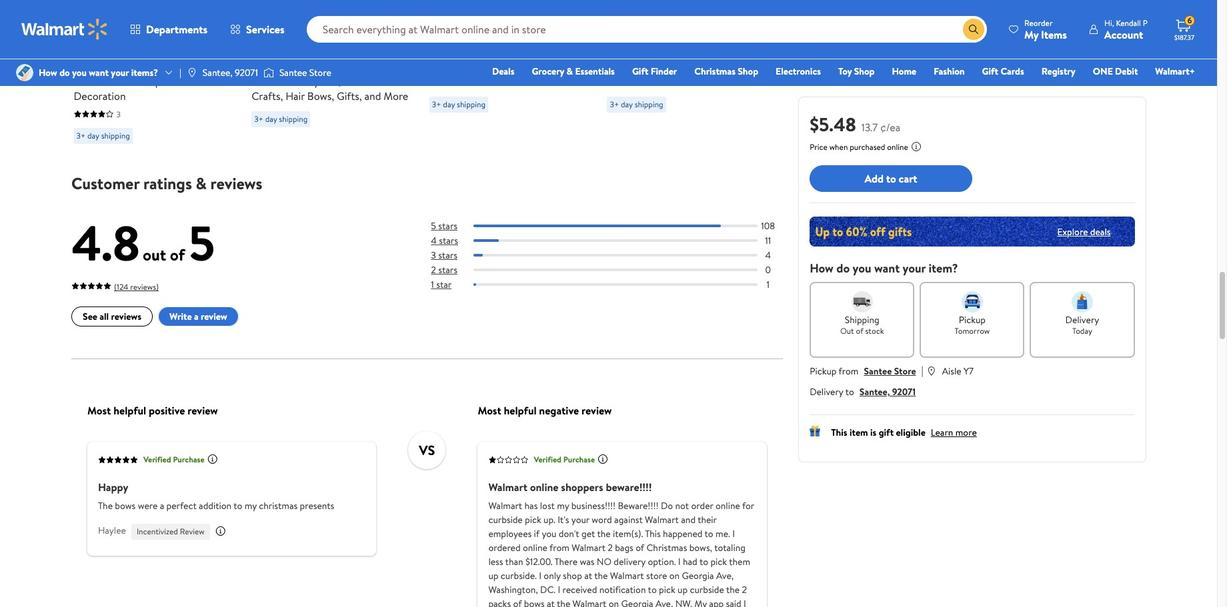 Task type: locate. For each thing, give the bounding box(es) containing it.
0 horizontal spatial 14'
[[481, 59, 493, 74]]

departments
[[146, 22, 208, 37]]

14' inside $29.49 northlight 14' red and white velvet christmas door bow
[[658, 59, 670, 74]]

how left "green"
[[39, 66, 57, 79]]

georgia
[[682, 569, 714, 583], [621, 597, 653, 608]]

door inside $29.49 northlight 14' red and white velvet christmas door bow
[[688, 74, 712, 88]]

$29.49 for $29.49 northlight 14' red and white velvet christmas door bow
[[607, 39, 642, 56]]

stars up '4 stars'
[[438, 219, 457, 232]]

delivery for today
[[1066, 314, 1100, 327]]

walmart down get
[[571, 541, 605, 555]]

christmas inside $12.99 northlight 14" x 9" black and green plaid 6 loop christmas bow decoration
[[164, 74, 210, 88]]

the down them
[[726, 583, 740, 597]]

this right item(s). at the bottom of page
[[645, 527, 661, 541]]

i left had
[[678, 555, 681, 569]]

0 horizontal spatial 1
[[431, 278, 434, 291]]

4 for 4
[[765, 249, 771, 262]]

0 vertical spatial this
[[831, 426, 848, 440]]

0 horizontal spatial &
[[196, 172, 206, 194]]

0 vertical spatial up
[[488, 569, 498, 583]]

decoration
[[74, 88, 126, 103]]

5 progress bar from the top
[[474, 283, 757, 286]]

1 left star at left top
[[431, 278, 434, 291]]

services
[[246, 22, 285, 37]]

1 horizontal spatial store
[[894, 365, 916, 378]]

pickup inside pickup tomorrow
[[959, 314, 986, 327]]

northlight for $12.99 northlight 14" x 9" black and green plaid 6 loop christmas bow decoration
[[74, 59, 122, 74]]

purchase up the happy the bows were a perfect addition to my christmas presents
[[173, 454, 204, 466]]

door left buffalo
[[478, 74, 502, 88]]

1 vertical spatial up
[[678, 583, 688, 597]]

santee, 92071 button
[[860, 386, 916, 399]]

0 vertical spatial &
[[567, 65, 573, 78]]

review inside "link"
[[200, 310, 227, 324]]

2 northlight from the left
[[430, 59, 478, 74]]

0 vertical spatial from
[[839, 365, 859, 378]]

3 down decoration
[[116, 108, 121, 120]]

your for item?
[[903, 260, 926, 277]]

0
[[765, 263, 771, 277]]

0 horizontal spatial plaid
[[105, 74, 127, 88]]

you for how do you want your item?
[[853, 260, 872, 277]]

1 horizontal spatial reviews
[[210, 172, 262, 194]]

1 gift from the left
[[632, 65, 649, 78]]

this
[[831, 426, 848, 440], [645, 527, 661, 541]]

y7
[[964, 365, 974, 378]]

1 product group from the left
[[74, 0, 233, 149]]

stars for 4 stars
[[439, 234, 458, 247]]

1 1 from the left
[[431, 278, 434, 291]]

1 vertical spatial you
[[853, 260, 872, 277]]

1 vertical spatial delivery
[[810, 386, 844, 399]]

3 for 3 stars
[[431, 249, 436, 262]]

red left buffalo
[[495, 59, 513, 74]]

day down crafts,
[[265, 113, 277, 124]]

1 horizontal spatial my
[[557, 499, 569, 512]]

2 product group from the left
[[252, 0, 411, 149]]

review right "write"
[[200, 310, 227, 324]]

up up 'nw.'
[[678, 583, 688, 597]]

1 vertical spatial store
[[894, 365, 916, 378]]

i
[[732, 527, 735, 541], [678, 555, 681, 569], [539, 569, 541, 583], [558, 583, 560, 597]]

1 northlight from the left
[[74, 59, 122, 74]]

a right "write"
[[194, 310, 198, 324]]

i left only
[[539, 569, 541, 583]]

2 $29.49 from the left
[[607, 39, 642, 56]]

verified for walmart
[[534, 454, 561, 466]]

pick down has at the left of the page
[[525, 513, 541, 527]]

1 bow from the left
[[213, 74, 233, 88]]

was
[[580, 555, 594, 569]]

3+ down velvet
[[610, 98, 619, 110]]

1 my from the left
[[244, 499, 256, 512]]

1 vertical spatial my
[[694, 597, 707, 608]]

up
[[488, 569, 498, 583], [678, 583, 688, 597]]

my left "items"
[[1025, 27, 1039, 42]]

0 vertical spatial a
[[194, 310, 198, 324]]

1 horizontal spatial how
[[810, 260, 834, 277]]

4.8 out of 5
[[71, 209, 215, 276]]

1 vertical spatial santee,
[[860, 386, 890, 399]]

2 up 1 star
[[431, 263, 436, 277]]

plaid right "green"
[[105, 74, 127, 88]]

x inside $12.99 northlight 14" x 9" black and green plaid 6 loop christmas bow decoration
[[141, 59, 146, 74]]

0.375in
[[252, 74, 285, 88]]

1 $29.49 from the left
[[430, 39, 464, 56]]

store up santee, 92071 button at the bottom right of the page
[[894, 365, 916, 378]]

to
[[886, 171, 896, 186], [846, 386, 854, 399], [233, 499, 242, 512], [705, 527, 713, 541], [699, 555, 708, 569], [648, 583, 657, 597]]

0 vertical spatial 2
[[431, 263, 436, 277]]

0 horizontal spatial red
[[343, 74, 362, 88]]

1 vertical spatial 92071
[[892, 386, 916, 399]]

want for items?
[[89, 66, 109, 79]]

2 vertical spatial 2
[[742, 583, 747, 597]]

1 vertical spatial from
[[549, 541, 569, 555]]

red inside $29.49 northlight 14' red and white velvet christmas door bow
[[673, 59, 691, 74]]

92071 up crafts,
[[235, 66, 258, 79]]

do up shipping
[[837, 260, 850, 277]]

word
[[592, 513, 612, 527]]

0 horizontal spatial door
[[478, 74, 502, 88]]

1 horizontal spatial northlight
[[430, 59, 478, 74]]

2 my from the left
[[557, 499, 569, 512]]

2 gift from the left
[[982, 65, 999, 78]]

| right 9"
[[179, 66, 181, 79]]

from inside the pickup from santee store |
[[839, 365, 859, 378]]

pick down store
[[659, 583, 675, 597]]

1 horizontal spatial 1
[[766, 278, 769, 291]]

0 vertical spatial pick
[[525, 513, 541, 527]]

1 vertical spatial 3
[[431, 249, 436, 262]]

1 horizontal spatial  image
[[263, 66, 274, 79]]

bow right finder
[[714, 74, 734, 88]]

purchase for negative
[[563, 454, 595, 466]]

pickup for pickup tomorrow
[[959, 314, 986, 327]]

my right 'nw.'
[[694, 597, 707, 608]]

6 $187.37
[[1175, 15, 1195, 42]]

deals
[[492, 65, 515, 78]]

add to cart
[[865, 171, 918, 186]]

review
[[180, 526, 204, 537]]

14' inside $29.49 northlight 14' red buffalo plaid christmas door bow
[[481, 59, 493, 74]]

3 progress bar from the top
[[474, 254, 757, 257]]

review for most helpful positive review
[[187, 403, 218, 418]]

how for how do you want your items?
[[39, 66, 57, 79]]

1 horizontal spatial a
[[194, 310, 198, 324]]

$29.49 inside $29.49 northlight 14' red buffalo plaid christmas door bow
[[430, 39, 464, 56]]

1 vertical spatial 2
[[608, 541, 613, 555]]

0 vertical spatial pickup
[[959, 314, 986, 327]]

1 horizontal spatial santee,
[[860, 386, 890, 399]]

2 horizontal spatial you
[[853, 260, 872, 277]]

¢/ea
[[881, 120, 901, 135]]

gift left 'cards'
[[982, 65, 999, 78]]

1 shop from the left
[[738, 65, 759, 78]]

business!!!!
[[571, 499, 616, 512]]

6 left loop
[[130, 74, 136, 88]]

1 horizontal spatial your
[[571, 513, 589, 527]]

0 horizontal spatial verified purchase
[[143, 454, 204, 466]]

customer
[[71, 172, 139, 194]]

christmas right 9"
[[164, 74, 210, 88]]

1 horizontal spatial verified
[[534, 454, 561, 466]]

3+ day shipping down velvet
[[610, 98, 664, 110]]

1 vertical spatial bows
[[524, 597, 544, 608]]

1 horizontal spatial x
[[287, 74, 292, 88]]

product group
[[74, 0, 233, 149], [252, 0, 411, 149], [430, 0, 589, 149], [607, 0, 767, 149]]

92071 down santee store button
[[892, 386, 916, 399]]

0 horizontal spatial you
[[72, 66, 87, 79]]

my left the christmas
[[244, 499, 256, 512]]

3 bow from the left
[[714, 74, 734, 88]]

 image down the walmart image
[[16, 64, 33, 81]]

departments button
[[119, 13, 219, 45]]

gift
[[879, 426, 894, 440]]

helpful left negative at the bottom left of the page
[[504, 403, 536, 418]]

0 horizontal spatial |
[[179, 66, 181, 79]]

2 horizontal spatial your
[[903, 260, 926, 277]]

1 horizontal spatial plaid
[[552, 59, 574, 74]]

(124 reviews)
[[114, 281, 158, 293]]

from
[[839, 365, 859, 378], [549, 541, 569, 555]]

plaid
[[552, 59, 574, 74], [105, 74, 127, 88]]

from up delivery to santee, 92071
[[839, 365, 859, 378]]

christmas right finder
[[695, 65, 736, 78]]

1 vertical spatial at
[[547, 597, 555, 608]]

1 horizontal spatial red
[[495, 59, 513, 74]]

0 horizontal spatial this
[[645, 527, 661, 541]]

1 vertical spatial reviews
[[111, 310, 141, 324]]

5 stars
[[431, 219, 457, 232]]

delivery today
[[1066, 314, 1100, 337]]

stars for 3 stars
[[438, 249, 457, 262]]

0 vertical spatial you
[[72, 66, 87, 79]]

Search search field
[[307, 16, 987, 43]]

(124
[[114, 281, 128, 293]]

verified up shoppers
[[534, 454, 561, 466]]

fashion link
[[928, 64, 971, 79]]

1 vertical spatial 4
[[765, 249, 771, 262]]

 image for how do you want your items?
[[16, 64, 33, 81]]

a
[[194, 310, 198, 324], [160, 499, 164, 512]]

2 bow from the left
[[505, 74, 525, 88]]

review right negative at the bottom left of the page
[[581, 403, 612, 418]]

 image for santee store
[[263, 66, 274, 79]]

1 vertical spatial a
[[160, 499, 164, 512]]

yards,
[[314, 74, 341, 88]]

1 verified purchase from the left
[[143, 454, 204, 466]]

1 horizontal spatial you
[[542, 527, 556, 541]]

gift finder link
[[626, 64, 683, 79]]

curbside
[[488, 513, 522, 527], [690, 583, 724, 597]]

2 purchase from the left
[[563, 454, 595, 466]]

walmart down the received
[[572, 597, 606, 608]]

out
[[142, 243, 166, 266]]

debit
[[1115, 65, 1138, 78]]

the
[[597, 527, 611, 541], [594, 569, 608, 583], [726, 583, 740, 597], [557, 597, 570, 608]]

1 horizontal spatial gift
[[982, 65, 999, 78]]

delivery for to
[[810, 386, 844, 399]]

at
[[584, 569, 592, 583], [547, 597, 555, 608]]

2 progress bar from the top
[[474, 239, 757, 242]]

0 vertical spatial 92071
[[235, 66, 258, 79]]

4 progress bar from the top
[[474, 269, 757, 271]]

3 northlight from the left
[[607, 59, 656, 74]]

1 purchase from the left
[[173, 454, 204, 466]]

christmas inside the walmart online shoppers beware!!!! walmart has lost my business!!!!  beware!!!! do not order online for curbside pick up. it's your word against walmart and their employees if you don't get the item(s). this happened to me.   i ordered online from walmart 2 bags of christmas bows, totaling less than $12.00.  there was no delivery option. i had to pick them up curbside.   i only shop at the walmart store on georgia ave, washington, dc. i received notification to pick up curbside the 2 packs of bows at the walmart on georgia ave, nw. my app
[[646, 541, 687, 555]]

door
[[478, 74, 502, 88], [688, 74, 712, 88]]

& right "ratings"
[[196, 172, 206, 194]]

0 horizontal spatial my
[[244, 499, 256, 512]]

shop left 'electronics'
[[738, 65, 759, 78]]

2 shop from the left
[[854, 65, 875, 78]]

gift
[[632, 65, 649, 78], [982, 65, 999, 78]]

up to sixty percent off deals. shop now. image
[[810, 217, 1135, 247]]

2 door from the left
[[688, 74, 712, 88]]

pickup for pickup from santee store |
[[810, 365, 837, 378]]

my inside reorder my items
[[1025, 27, 1039, 42]]

0 horizontal spatial purchase
[[173, 454, 204, 466]]

x left 9"
[[141, 59, 146, 74]]

1 horizontal spatial on
[[669, 569, 680, 583]]

0 vertical spatial 4
[[431, 234, 437, 247]]

1 horizontal spatial 3
[[431, 249, 436, 262]]

1 horizontal spatial 5
[[431, 219, 436, 232]]

verified purchase
[[143, 454, 204, 466], [534, 454, 595, 466]]

northlight for $29.49 northlight 14' red and white velvet christmas door bow
[[607, 59, 656, 74]]

red
[[495, 59, 513, 74], [673, 59, 691, 74], [343, 74, 362, 88]]

on right store
[[669, 569, 680, 583]]

to right had
[[699, 555, 708, 569]]

1 verified from the left
[[143, 454, 171, 466]]

1 horizontal spatial verified purchase information image
[[597, 454, 608, 465]]

online left legal information image
[[887, 141, 909, 153]]

0 horizontal spatial pick
[[525, 513, 541, 527]]

0 horizontal spatial on
[[609, 597, 619, 608]]

2 left bags
[[608, 541, 613, 555]]

0 horizontal spatial pickup
[[810, 365, 837, 378]]

0 vertical spatial reviews
[[210, 172, 262, 194]]

14'
[[481, 59, 493, 74], [658, 59, 670, 74]]

progress bar
[[474, 225, 757, 227], [474, 239, 757, 242], [474, 254, 757, 257], [474, 269, 757, 271], [474, 283, 757, 286]]

on down notification
[[609, 597, 619, 608]]

2 helpful from the left
[[504, 403, 536, 418]]

ave, down them
[[716, 569, 734, 583]]

red inside $29.49 northlight 14' red buffalo plaid christmas door bow
[[495, 59, 513, 74]]

0 horizontal spatial delivery
[[810, 386, 844, 399]]

search icon image
[[969, 24, 979, 35]]

pick
[[525, 513, 541, 527], [710, 555, 727, 569], [659, 583, 675, 597]]

1 down 0
[[766, 278, 769, 291]]

$12.99
[[74, 39, 106, 56]]

review right positive
[[187, 403, 218, 418]]

store
[[646, 569, 667, 583]]

gifting made easy image
[[810, 426, 821, 437]]

1 vertical spatial pick
[[710, 555, 727, 569]]

santee,
[[203, 66, 233, 79], [860, 386, 890, 399]]

shipping out of stock
[[841, 314, 884, 337]]

order
[[691, 499, 713, 512]]

happened
[[663, 527, 702, 541]]

want for item?
[[875, 260, 900, 277]]

|
[[179, 66, 181, 79], [922, 364, 924, 378]]

items?
[[131, 66, 158, 79]]

bow inside $29.49 northlight 14' red buffalo plaid christmas door bow
[[505, 74, 525, 88]]

walmart+ link
[[1150, 64, 1201, 79]]

0 horizontal spatial gift
[[632, 65, 649, 78]]

bow left "0.375in"
[[213, 74, 233, 88]]

up down less
[[488, 569, 498, 583]]

1 vertical spatial want
[[875, 260, 900, 277]]

5 up '4 stars'
[[431, 219, 436, 232]]

my inside the walmart online shoppers beware!!!! walmart has lost my business!!!!  beware!!!! do not order online for curbside pick up. it's your word against walmart and their employees if you don't get the item(s). this happened to me.   i ordered online from walmart 2 bags of christmas bows, totaling less than $12.00.  there was no delivery option. i had to pick them up curbside.   i only shop at the walmart store on georgia ave, washington, dc. i received notification to pick up curbside the 2 packs of bows at the walmart on georgia ave, nw. my app
[[694, 597, 707, 608]]

and inside $29.49 northlight 14' red and white velvet christmas door bow
[[694, 59, 710, 74]]

1 vertical spatial do
[[837, 260, 850, 277]]

the down no
[[594, 569, 608, 583]]

1 helpful from the left
[[113, 403, 146, 418]]

bow left grocery
[[505, 74, 525, 88]]

plaid inside $29.49 northlight 14' red buffalo plaid christmas door bow
[[552, 59, 574, 74]]

to left the cart
[[886, 171, 896, 186]]

1 horizontal spatial bow
[[505, 74, 525, 88]]

verified purchase information image up shoppers
[[597, 454, 608, 465]]

1 most from the left
[[87, 403, 111, 418]]

verified up were
[[143, 454, 171, 466]]

1 verified purchase information image from the left
[[207, 454, 218, 465]]

lost
[[540, 499, 555, 512]]

0 horizontal spatial at
[[547, 597, 555, 608]]

1 vertical spatial |
[[922, 364, 924, 378]]

stars down the 5 stars
[[439, 234, 458, 247]]

northlight for $29.49 northlight 14' red buffalo plaid christmas door bow
[[430, 59, 478, 74]]

2 1 from the left
[[766, 278, 769, 291]]

i right "me."
[[732, 527, 735, 541]]

red left white
[[673, 59, 691, 74]]

2
[[431, 263, 436, 277], [608, 541, 613, 555], [742, 583, 747, 597]]

option.
[[648, 555, 676, 569]]

1 horizontal spatial bows
[[524, 597, 544, 608]]

progress bar for 108
[[474, 225, 757, 227]]

1 horizontal spatial helpful
[[504, 403, 536, 418]]

santee
[[279, 66, 307, 79], [864, 365, 892, 378]]

georgia down notification
[[621, 597, 653, 608]]

$29.49 for $29.49 northlight 14' red buffalo plaid christmas door bow
[[430, 39, 464, 56]]

georgia down had
[[682, 569, 714, 583]]

you right if
[[542, 527, 556, 541]]

2 most from the left
[[478, 403, 501, 418]]

x
[[141, 59, 146, 74], [287, 74, 292, 88]]

aisle
[[942, 365, 962, 378]]

hi, kendall p account
[[1105, 17, 1148, 42]]

deals
[[1091, 225, 1111, 238]]

 image
[[16, 64, 33, 81], [263, 66, 274, 79]]

 image
[[187, 67, 197, 78]]

1 horizontal spatial ave,
[[716, 569, 734, 583]]

verified for happy
[[143, 454, 171, 466]]

northlight inside $12.99 northlight 14" x 9" black and green plaid 6 loop christmas bow decoration
[[74, 59, 122, 74]]

your for items?
[[111, 66, 129, 79]]

the down word
[[597, 527, 611, 541]]

1 horizontal spatial &
[[567, 65, 573, 78]]

red for $29.49 northlight 14' red buffalo plaid christmas door bow
[[495, 59, 513, 74]]

stars down '4 stars'
[[438, 249, 457, 262]]

santee, right black
[[203, 66, 233, 79]]

$12.00.
[[525, 555, 552, 569]]

verified purchase information image up the happy the bows were a perfect addition to my christmas presents
[[207, 454, 218, 465]]

you up intent image for shipping
[[853, 260, 872, 277]]

to down the pickup from santee store |
[[846, 386, 854, 399]]

2 horizontal spatial bow
[[714, 74, 734, 88]]

pickup inside the pickup from santee store |
[[810, 365, 837, 378]]

stock
[[866, 326, 884, 337]]

do left "green"
[[59, 66, 70, 79]]

1 vertical spatial &
[[196, 172, 206, 194]]

0 horizontal spatial 92071
[[235, 66, 258, 79]]

verified purchase information image
[[207, 454, 218, 465], [597, 454, 608, 465]]

2 verified purchase from the left
[[534, 454, 595, 466]]

5
[[188, 209, 215, 276], [431, 219, 436, 232]]

one debit
[[1093, 65, 1138, 78]]

3 for 3
[[116, 108, 121, 120]]

2 14' from the left
[[658, 59, 670, 74]]

gift left finder
[[632, 65, 649, 78]]

0 horizontal spatial santee
[[279, 66, 307, 79]]

progress bar for 4
[[474, 254, 757, 257]]

1 horizontal spatial door
[[688, 74, 712, 88]]

door inside $29.49 northlight 14' red buffalo plaid christmas door bow
[[478, 74, 502, 88]]

star
[[436, 278, 451, 291]]

curbside.
[[500, 569, 537, 583]]

and up the happened
[[681, 513, 695, 527]]

learn more button
[[931, 426, 977, 440]]

santee inside the pickup from santee store |
[[864, 365, 892, 378]]

delivery down intent image for delivery
[[1066, 314, 1100, 327]]

shipping down hair
[[279, 113, 308, 124]]

this item is gift eligible learn more
[[831, 426, 977, 440]]

purchase for positive
[[173, 454, 204, 466]]

2 horizontal spatial red
[[673, 59, 691, 74]]

to inside button
[[886, 171, 896, 186]]

0 horizontal spatial curbside
[[488, 513, 522, 527]]

red left the for
[[343, 74, 362, 88]]

1 14' from the left
[[481, 59, 493, 74]]

your left items? at the top of the page
[[111, 66, 129, 79]]

4 down 11
[[765, 249, 771, 262]]

0 vertical spatial santee,
[[203, 66, 233, 79]]

from up there
[[549, 541, 569, 555]]

day down decoration
[[87, 130, 99, 141]]

3+ down decoration
[[76, 130, 85, 141]]

$12.99 northlight 14" x 9" black and green plaid 6 loop christmas bow decoration
[[74, 39, 233, 103]]

1 vertical spatial this
[[645, 527, 661, 541]]

northlight inside $29.49 northlight 14' red and white velvet christmas door bow
[[607, 59, 656, 74]]

& right grocery
[[567, 65, 573, 78]]

14"
[[125, 59, 138, 74]]

1 horizontal spatial $29.49
[[607, 39, 642, 56]]

0 horizontal spatial 4
[[431, 234, 437, 247]]

$29.49 inside $29.49 northlight 14' red and white velvet christmas door bow
[[607, 39, 642, 56]]

and
[[188, 59, 204, 74], [694, 59, 710, 74], [365, 88, 381, 103], [681, 513, 695, 527]]

verified purchase information image for most helpful positive review
[[207, 454, 218, 465]]

northlight inside $29.49 northlight 14' red buffalo plaid christmas door bow
[[430, 59, 478, 74]]

$17.79 polypropylene grosgrain ribbon, 0.375in x 100 yards, red for crafts, hair bows, gifts, and more
[[252, 39, 408, 103]]

this left the item
[[831, 426, 848, 440]]

beware!!!!
[[618, 499, 659, 512]]

2 verified from the left
[[534, 454, 561, 466]]

3+ day shipping down crafts,
[[254, 113, 308, 124]]

learn
[[931, 426, 954, 440]]

1 door from the left
[[478, 74, 502, 88]]

1 horizontal spatial up
[[678, 583, 688, 597]]

1 vertical spatial how
[[810, 260, 834, 277]]

1 progress bar from the top
[[474, 225, 757, 227]]

0 vertical spatial my
[[1025, 27, 1039, 42]]

at down was
[[584, 569, 592, 583]]

1 horizontal spatial verified purchase
[[534, 454, 595, 466]]

(124 reviews) link
[[71, 279, 158, 293]]

0 horizontal spatial reviews
[[111, 310, 141, 324]]

progress bar for 0
[[474, 269, 757, 271]]

2 verified purchase information image from the left
[[597, 454, 608, 465]]

christmas shop link
[[689, 64, 765, 79]]

bow inside $12.99 northlight 14" x 9" black and green plaid 6 loop christmas bow decoration
[[213, 74, 233, 88]]

curbside up employees
[[488, 513, 522, 527]]

1 horizontal spatial georgia
[[682, 569, 714, 583]]

1 vertical spatial georgia
[[621, 597, 653, 608]]

product group containing $17.79
[[252, 0, 411, 149]]



Task type: vqa. For each thing, say whether or not it's contained in the screenshot.
"$4,709.53"
no



Task type: describe. For each thing, give the bounding box(es) containing it.
reorder my items
[[1025, 17, 1067, 42]]

write
[[169, 310, 192, 324]]

stars for 2 stars
[[438, 263, 457, 277]]

registry
[[1042, 65, 1076, 78]]

walmart image
[[21, 19, 108, 40]]

0 horizontal spatial 2
[[431, 263, 436, 277]]

review for most helpful negative review
[[581, 403, 612, 418]]

grocery
[[532, 65, 565, 78]]

to left "me."
[[705, 527, 713, 541]]

presents
[[300, 499, 334, 512]]

finder
[[651, 65, 677, 78]]

ribbon,
[[368, 59, 403, 74]]

of inside "shipping out of stock"
[[856, 326, 864, 337]]

washington,
[[488, 583, 538, 597]]

0 horizontal spatial store
[[309, 66, 331, 79]]

get
[[581, 527, 595, 541]]

were
[[138, 499, 157, 512]]

plaid inside $12.99 northlight 14" x 9" black and green plaid 6 loop christmas bow decoration
[[105, 74, 127, 88]]

account
[[1105, 27, 1144, 42]]

gift for gift cards
[[982, 65, 999, 78]]

1 vertical spatial curbside
[[690, 583, 724, 597]]

your inside the walmart online shoppers beware!!!! walmart has lost my business!!!!  beware!!!! do not order online for curbside pick up. it's your word against walmart and their employees if you don't get the item(s). this happened to me.   i ordered online from walmart 2 bags of christmas bows, totaling less than $12.00.  there was no delivery option. i had to pick them up curbside.   i only shop at the walmart store on georgia ave, washington, dc. i received notification to pick up curbside the 2 packs of bows at the walmart on georgia ave, nw. my app
[[571, 513, 589, 527]]

fashion
[[934, 65, 965, 78]]

1 horizontal spatial 2
[[608, 541, 613, 555]]

bows,
[[689, 541, 712, 555]]

write a review
[[169, 310, 227, 324]]

walmart left has at the left of the page
[[488, 499, 522, 512]]

shipping down decoration
[[101, 130, 130, 141]]

progress bar for 1
[[474, 283, 757, 286]]

there
[[554, 555, 577, 569]]

shipping down gift finder
[[635, 98, 664, 110]]

black
[[161, 59, 185, 74]]

i right 'dc.'
[[558, 583, 560, 597]]

bags
[[615, 541, 633, 555]]

beware!!!!
[[606, 480, 652, 494]]

3+ day shipping down $29.49 northlight 14' red buffalo plaid christmas door bow
[[432, 98, 486, 110]]

had
[[683, 555, 697, 569]]

walmart down delivery
[[610, 569, 644, 583]]

0 vertical spatial curbside
[[488, 513, 522, 527]]

1 for 1
[[766, 278, 769, 291]]

reorder
[[1025, 17, 1053, 28]]

9"
[[149, 59, 158, 74]]

toy shop
[[839, 65, 875, 78]]

incentivized review information image
[[215, 526, 226, 536]]

against
[[614, 513, 643, 527]]

see
[[82, 310, 97, 324]]

purchased
[[850, 141, 886, 153]]

intent image for shipping image
[[852, 292, 873, 313]]

red inside $17.79 polypropylene grosgrain ribbon, 0.375in x 100 yards, red for crafts, hair bows, gifts, and more
[[343, 74, 362, 88]]

totaling
[[714, 541, 745, 555]]

christmas inside $29.49 northlight 14' red and white velvet christmas door bow
[[639, 74, 686, 88]]

1 horizontal spatial 92071
[[892, 386, 916, 399]]

essentials
[[575, 65, 615, 78]]

14' for $29.49 northlight 14' red buffalo plaid christmas door bow
[[481, 59, 493, 74]]

walmart online shoppers beware!!!! walmart has lost my business!!!!  beware!!!! do not order online for curbside pick up. it's your word against walmart and their employees if you don't get the item(s). this happened to me.   i ordered online from walmart 2 bags of christmas bows, totaling less than $12.00.  there was no delivery option. i had to pick them up curbside.   i only shop at the walmart store on georgia ave, washington, dc. i received notification to pick up curbside the 2 packs of bows at the walmart on georgia ave, nw. my app
[[488, 480, 754, 608]]

gift cards link
[[976, 64, 1030, 79]]

add to cart button
[[810, 165, 973, 192]]

received
[[562, 583, 597, 597]]

bow inside $29.49 northlight 14' red and white velvet christmas door bow
[[714, 74, 734, 88]]

negative
[[539, 403, 579, 418]]

happy
[[98, 480, 128, 494]]

walmart up has at the left of the page
[[488, 480, 527, 494]]

legal information image
[[911, 141, 922, 152]]

notification
[[599, 583, 646, 597]]

0 vertical spatial georgia
[[682, 569, 714, 583]]

to down store
[[648, 583, 657, 597]]

electronics
[[776, 65, 821, 78]]

today
[[1073, 326, 1093, 337]]

them
[[729, 555, 750, 569]]

most helpful negative review
[[478, 403, 612, 418]]

add
[[865, 171, 884, 186]]

out
[[841, 326, 854, 337]]

4 product group from the left
[[607, 0, 767, 149]]

haylee
[[98, 524, 126, 537]]

their
[[698, 513, 717, 527]]

shop for toy shop
[[854, 65, 875, 78]]

aisle y7
[[942, 365, 974, 378]]

how for how do you want your item?
[[810, 260, 834, 277]]

Walmart Site-Wide search field
[[307, 16, 987, 43]]

2 horizontal spatial pick
[[710, 555, 727, 569]]

shipping down $29.49 northlight 14' red buffalo plaid christmas door bow
[[457, 98, 486, 110]]

delivery to santee, 92071
[[810, 386, 916, 399]]

verified purchase information image for most helpful negative review
[[597, 454, 608, 465]]

store inside the pickup from santee store |
[[894, 365, 916, 378]]

100
[[295, 74, 311, 88]]

most for most helpful positive review
[[87, 403, 111, 418]]

bows inside the walmart online shoppers beware!!!! walmart has lost my business!!!!  beware!!!! do not order online for curbside pick up. it's your word against walmart and their employees if you don't get the item(s). this happened to me.   i ordered online from walmart 2 bags of christmas bows, totaling less than $12.00.  there was no delivery option. i had to pick them up curbside.   i only shop at the walmart store on georgia ave, washington, dc. i received notification to pick up curbside the 2 packs of bows at the walmart on georgia ave, nw. my app
[[524, 597, 544, 608]]

day down velvet
[[621, 98, 633, 110]]

0 horizontal spatial ave,
[[655, 597, 673, 608]]

bows inside the happy the bows were a perfect addition to my christmas presents
[[115, 499, 135, 512]]

you inside the walmart online shoppers beware!!!! walmart has lost my business!!!!  beware!!!! do not order online for curbside pick up. it's your word against walmart and their employees if you don't get the item(s). this happened to me.   i ordered online from walmart 2 bags of christmas bows, totaling less than $12.00.  there was no delivery option. i had to pick them up curbside.   i only shop at the walmart store on georgia ave, washington, dc. i received notification to pick up curbside the 2 packs of bows at the walmart on georgia ave, nw. my app
[[542, 527, 556, 541]]

online left 'for'
[[715, 499, 740, 512]]

walmart down do
[[645, 513, 679, 527]]

loop
[[138, 74, 161, 88]]

from inside the walmart online shoppers beware!!!! walmart has lost my business!!!!  beware!!!! do not order online for curbside pick up. it's your word against walmart and their employees if you don't get the item(s). this happened to me.   i ordered online from walmart 2 bags of christmas bows, totaling less than $12.00.  there was no delivery option. i had to pick them up curbside.   i only shop at the walmart store on georgia ave, washington, dc. i received notification to pick up curbside the 2 packs of bows at the walmart on georgia ave, nw. my app
[[549, 541, 569, 555]]

6 inside $12.99 northlight 14" x 9" black and green plaid 6 loop christmas bow decoration
[[130, 74, 136, 88]]

shop for christmas shop
[[738, 65, 759, 78]]

a inside the happy the bows were a perfect addition to my christmas presents
[[160, 499, 164, 512]]

1 horizontal spatial |
[[922, 364, 924, 378]]

up.
[[543, 513, 555, 527]]

happy the bows were a perfect addition to my christmas presents
[[98, 480, 334, 512]]

3+ day shipping down decoration
[[76, 130, 130, 141]]

all
[[99, 310, 109, 324]]

0 horizontal spatial santee,
[[203, 66, 233, 79]]

verified purchase for bows
[[143, 454, 204, 466]]

deals link
[[486, 64, 521, 79]]

0 vertical spatial santee
[[279, 66, 307, 79]]

0 horizontal spatial up
[[488, 569, 498, 583]]

of inside the 4.8 out of 5
[[170, 243, 185, 266]]

for
[[364, 74, 380, 88]]

helpful for negative
[[504, 403, 536, 418]]

my inside the happy the bows were a perfect addition to my christmas presents
[[244, 499, 256, 512]]

santee store
[[279, 66, 331, 79]]

0 vertical spatial ave,
[[716, 569, 734, 583]]

do for how do you want your item?
[[837, 260, 850, 277]]

registry link
[[1036, 64, 1082, 79]]

0 horizontal spatial georgia
[[621, 597, 653, 608]]

cart
[[899, 171, 918, 186]]

4 for 4 stars
[[431, 234, 437, 247]]

and inside $17.79 polypropylene grosgrain ribbon, 0.375in x 100 yards, red for crafts, hair bows, gifts, and more
[[365, 88, 381, 103]]

progress bar for 11
[[474, 239, 757, 242]]

a inside write a review "link"
[[194, 310, 198, 324]]

intent image for delivery image
[[1072, 292, 1093, 313]]

shop
[[563, 569, 582, 583]]

ratings
[[143, 172, 192, 194]]

vs
[[419, 442, 435, 460]]

to inside the happy the bows were a perfect addition to my christmas presents
[[233, 499, 242, 512]]

white
[[713, 59, 740, 74]]

and inside the walmart online shoppers beware!!!! walmart has lost my business!!!!  beware!!!! do not order online for curbside pick up. it's your word against walmart and their employees if you don't get the item(s). this happened to me.   i ordered online from walmart 2 bags of christmas bows, totaling less than $12.00.  there was no delivery option. i had to pick them up curbside.   i only shop at the walmart store on georgia ave, washington, dc. i received notification to pick up curbside the 2 packs of bows at the walmart on georgia ave, nw. my app
[[681, 513, 695, 527]]

positive
[[148, 403, 185, 418]]

day right more
[[443, 98, 455, 110]]

$187.37
[[1175, 33, 1195, 42]]

3+ down crafts,
[[254, 113, 263, 124]]

gift finder
[[632, 65, 677, 78]]

most for most helpful negative review
[[478, 403, 501, 418]]

if
[[534, 527, 539, 541]]

x inside $17.79 polypropylene grosgrain ribbon, 0.375in x 100 yards, red for crafts, hair bows, gifts, and more
[[287, 74, 292, 88]]

online down if
[[523, 541, 547, 555]]

grocery & essentials link
[[526, 64, 621, 79]]

gift cards
[[982, 65, 1024, 78]]

home
[[892, 65, 917, 78]]

0 horizontal spatial 5
[[188, 209, 215, 276]]

christmas shop
[[695, 65, 759, 78]]

intent image for pickup image
[[962, 292, 983, 313]]

electronics link
[[770, 64, 827, 79]]

explore
[[1058, 225, 1088, 238]]

do for how do you want your items?
[[59, 66, 70, 79]]

$5.48 13.7 ¢/ea
[[810, 111, 901, 137]]

my inside the walmart online shoppers beware!!!! walmart has lost my business!!!!  beware!!!! do not order online for curbside pick up. it's your word against walmart and their employees if you don't get the item(s). this happened to me.   i ordered online from walmart 2 bags of christmas bows, totaling less than $12.00.  there was no delivery option. i had to pick them up curbside.   i only shop at the walmart store on georgia ave, washington, dc. i received notification to pick up curbside the 2 packs of bows at the walmart on georgia ave, nw. my app
[[557, 499, 569, 512]]

1 horizontal spatial pick
[[659, 583, 675, 597]]

1 horizontal spatial at
[[584, 569, 592, 583]]

santee store button
[[864, 365, 916, 378]]

1 for 1 star
[[431, 278, 434, 291]]

more
[[384, 88, 408, 103]]

3+ right more
[[432, 98, 441, 110]]

incentivized review
[[136, 526, 204, 537]]

gift for gift finder
[[632, 65, 649, 78]]

verified purchase for shoppers
[[534, 454, 595, 466]]

explore deals
[[1058, 225, 1111, 238]]

0 vertical spatial |
[[179, 66, 181, 79]]

product group containing $12.99
[[74, 0, 233, 149]]

4 stars
[[431, 234, 458, 247]]

customer ratings & reviews
[[71, 172, 262, 194]]

tomorrow
[[955, 326, 990, 337]]

3 product group from the left
[[430, 0, 589, 149]]

4.8
[[71, 209, 140, 276]]

of right bags
[[636, 541, 644, 555]]

you for how do you want your items?
[[72, 66, 87, 79]]

stars for 5 stars
[[438, 219, 457, 232]]

is
[[871, 426, 877, 440]]

6 inside 6 $187.37
[[1188, 15, 1192, 26]]

p
[[1143, 17, 1148, 28]]

this inside the walmart online shoppers beware!!!! walmart has lost my business!!!!  beware!!!! do not order online for curbside pick up. it's your word against walmart and their employees if you don't get the item(s). this happened to me.   i ordered online from walmart 2 bags of christmas bows, totaling less than $12.00.  there was no delivery option. i had to pick them up curbside.   i only shop at the walmart store on georgia ave, washington, dc. i received notification to pick up curbside the 2 packs of bows at the walmart on georgia ave, nw. my app
[[645, 527, 661, 541]]

one
[[1093, 65, 1113, 78]]

and inside $12.99 northlight 14" x 9" black and green plaid 6 loop christmas bow decoration
[[188, 59, 204, 74]]

helpful for positive
[[113, 403, 146, 418]]

nw.
[[675, 597, 692, 608]]

how do you want your items?
[[39, 66, 158, 79]]

the down the received
[[557, 597, 570, 608]]

online up "lost"
[[530, 480, 558, 494]]

of down washington,
[[513, 597, 522, 608]]

red for $29.49 northlight 14' red and white velvet christmas door bow
[[673, 59, 691, 74]]

christmas inside $29.49 northlight 14' red buffalo plaid christmas door bow
[[430, 74, 476, 88]]

has
[[524, 499, 538, 512]]

dc.
[[540, 583, 555, 597]]

perfect
[[166, 499, 196, 512]]

hair
[[286, 88, 305, 103]]

ordered
[[488, 541, 520, 555]]

14' for $29.49 northlight 14' red and white velvet christmas door bow
[[658, 59, 670, 74]]

2 horizontal spatial 2
[[742, 583, 747, 597]]



